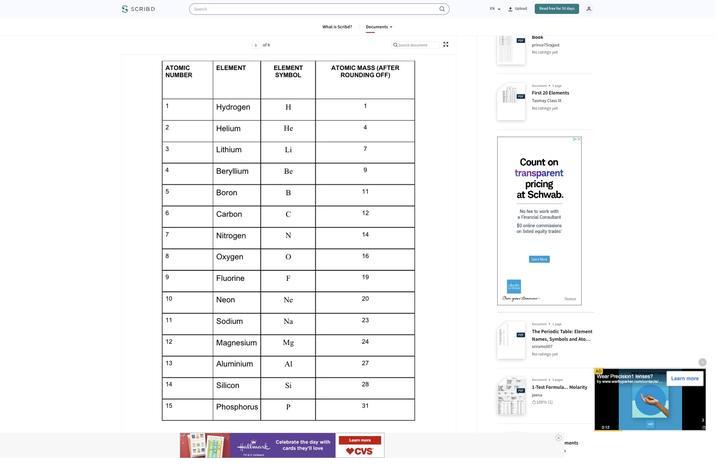 Task type: vqa. For each thing, say whether or not it's contained in the screenshot.
100%
yes



Task type: locate. For each thing, give the bounding box(es) containing it.
table:
[[560, 328, 574, 335]]

book
[[532, 34, 544, 40]]

2 (1) from the top
[[548, 400, 553, 406]]

0 vertical spatial ic_thumbsup_outline_small image
[[532, 2, 537, 6]]

document for the periodic table: element names, symbols and atomic numbers 1-30
[[532, 322, 547, 326]]

ratings down srirams007
[[539, 352, 551, 357]]

(1) for 1st ic_thumbsup_outline_small image from the bottom of the page
[[548, 400, 553, 406]]

Search search field
[[189, 3, 450, 15]]

2 pages for elements
[[553, 434, 563, 438]]

2 pages
[[553, 378, 563, 382], [553, 434, 563, 438]]

1 page for first
[[553, 83, 562, 88]]

the
[[532, 328, 540, 335]]

yet inside book prince75rajput no ratings yet
[[552, 50, 558, 55]]

30
[[562, 6, 566, 11], [557, 344, 563, 350]]

1 vertical spatial 30
[[557, 344, 563, 350]]

document for first 20 elements
[[532, 83, 547, 88]]

test
[[536, 384, 545, 391]]

2 100% (1) from the top
[[537, 400, 553, 406]]

1 vertical spatial elements
[[558, 440, 579, 447]]

Search document text field
[[392, 41, 440, 49]]

elements for first 20 elements
[[549, 90, 570, 96]]

3 yet from the top
[[552, 352, 558, 357]]

document
[[532, 83, 547, 88], [532, 322, 547, 326], [532, 378, 547, 382], [532, 434, 547, 438]]

2 yet from the top
[[552, 105, 558, 111]]

2 document from the top
[[532, 322, 547, 326]]

1-test formula... molarity jeena
[[532, 384, 588, 398]]

1 document from the top
[[532, 83, 547, 88]]

cookie consent banner dialog
[[0, 443, 715, 459]]

0 vertical spatial pages
[[555, 378, 563, 382]]

2 ratings from the top
[[539, 105, 551, 111]]

ratings down prince75rajput
[[539, 50, 551, 55]]

prince75rajput
[[532, 42, 560, 48]]

1 vertical spatial yet
[[552, 105, 558, 111]]

1 vertical spatial 1 page
[[553, 322, 562, 326]]

atomic
[[579, 336, 594, 342]]

4
[[268, 42, 270, 48]]

0 horizontal spatial 1-
[[532, 384, 536, 391]]

1-
[[553, 344, 557, 350], [532, 384, 536, 391]]

ratings inside srirams007 no ratings yet
[[539, 352, 551, 357]]

molarity
[[570, 384, 588, 391]]

2 pages up -
[[553, 434, 563, 438]]

elements for chemistry - elements
[[558, 440, 579, 447]]

no inside first 20 elements tasmay class ix no ratings yet
[[532, 105, 538, 111]]

0 vertical spatial advertisement element
[[497, 137, 582, 306]]

yet inside first 20 elements tasmay class ix no ratings yet
[[552, 105, 558, 111]]

2
[[553, 378, 554, 382], [553, 434, 554, 438]]

1 horizontal spatial advertisement element
[[497, 137, 582, 306]]

0 vertical spatial 1
[[553, 83, 554, 88]]

(1) down the 1-test formula... molarity jeena
[[548, 400, 553, 406]]

1 no from the top
[[532, 50, 538, 55]]

0 vertical spatial 100% (1)
[[537, 1, 553, 7]]

page for first
[[555, 83, 562, 88]]

2 vertical spatial no
[[532, 352, 538, 357]]

1 vertical spatial ic_thumbsup_outline_small image
[[532, 401, 537, 405]]

days
[[567, 6, 575, 11]]

srirams007 no ratings yet
[[532, 344, 558, 357]]

1 yet from the top
[[552, 50, 558, 55]]

1 vertical spatial page
[[555, 322, 562, 326]]

1 2 from the top
[[553, 378, 554, 382]]

2 vertical spatial advertisement element
[[180, 433, 385, 459]]

1- inside the 1-test formula... molarity jeena
[[532, 384, 536, 391]]

book prince75rajput no ratings yet
[[532, 34, 560, 55]]

srirams007
[[532, 344, 553, 350]]

what is scribd? link
[[323, 24, 359, 30]]

1 vertical spatial 2 pages
[[553, 434, 563, 438]]

read free for 30 days button
[[535, 4, 580, 14]]

2 no from the top
[[532, 105, 538, 111]]

menu bar
[[233, 18, 483, 36]]

advertisement element
[[497, 137, 582, 306], [594, 369, 707, 432], [180, 433, 385, 459]]

elements inside chemistry - elements jasmine laprades
[[558, 440, 579, 447]]

ic_thumbsup_outline_small image left read
[[532, 2, 537, 6]]

0 vertical spatial 2 pages
[[553, 378, 563, 382]]

1
[[553, 83, 554, 88], [553, 322, 554, 326]]

of
[[263, 42, 267, 48]]

en link
[[490, 6, 502, 12]]

is
[[334, 24, 337, 29]]

2 pages from the top
[[555, 434, 563, 438]]

1 ratings from the top
[[539, 50, 551, 55]]

0 vertical spatial elements
[[549, 90, 570, 96]]

no down numbers
[[532, 352, 538, 357]]

1 vertical spatial (1)
[[548, 400, 553, 406]]

30 right for
[[562, 6, 566, 11]]

1 vertical spatial 100% (1)
[[537, 400, 553, 406]]

3 document from the top
[[532, 378, 547, 382]]

page up periodic
[[555, 322, 562, 326]]

1 up first 20 elements tasmay class ix no ratings yet
[[553, 83, 554, 88]]

pages up -
[[555, 434, 563, 438]]

1 vertical spatial 100%
[[537, 400, 547, 406]]

jeena
[[532, 393, 543, 398]]

1 1 page from the top
[[553, 83, 562, 88]]

and
[[569, 336, 578, 342]]

2 2 pages from the top
[[553, 434, 563, 438]]

100%
[[537, 1, 547, 7], [537, 400, 547, 406]]

1 page up periodic
[[553, 322, 562, 326]]

(1) left for
[[548, 1, 553, 7]]

100% (1) left for
[[537, 1, 553, 7]]

elements
[[549, 90, 570, 96], [558, 440, 579, 447]]

100% for 2nd ic_thumbsup_outline_small image from the bottom
[[537, 1, 547, 7]]

1 100% from the top
[[537, 1, 547, 7]]

ratings
[[539, 50, 551, 55], [539, 105, 551, 111], [539, 352, 551, 357]]

document up chemistry
[[532, 434, 547, 438]]

1 page
[[553, 83, 562, 88], [553, 322, 562, 326]]

yet
[[552, 50, 558, 55], [552, 105, 558, 111], [552, 352, 558, 357]]

3 no from the top
[[532, 352, 538, 357]]

ic_thumbsup_outline_small image down the jeena
[[532, 401, 537, 405]]

0 vertical spatial no
[[532, 50, 538, 55]]

scribd logo image
[[121, 5, 156, 13]]

0 vertical spatial (1)
[[548, 1, 553, 7]]

0 vertical spatial 100%
[[537, 1, 547, 7]]

1 vertical spatial 1
[[553, 322, 554, 326]]

tasmay
[[532, 98, 547, 103]]

100% down the jeena
[[537, 400, 547, 406]]

1 (1) from the top
[[548, 1, 553, 7]]

1 vertical spatial advertisement element
[[594, 369, 707, 432]]

document for chemistry - elements
[[532, 434, 547, 438]]

2 up chemistry - elements jasmine laprades
[[553, 434, 554, 438]]

1 2 pages from the top
[[553, 378, 563, 382]]

1 vertical spatial ratings
[[539, 105, 551, 111]]

1 up periodic
[[553, 322, 554, 326]]

1 horizontal spatial 1-
[[553, 344, 557, 350]]

1 vertical spatial 1-
[[532, 384, 536, 391]]

(1)
[[548, 1, 553, 7], [548, 400, 553, 406]]

100% left free
[[537, 1, 547, 7]]

class
[[548, 98, 557, 103]]

first 20 elements tasmay class ix no ratings yet
[[532, 90, 570, 111]]

elements inside first 20 elements tasmay class ix no ratings yet
[[549, 90, 570, 96]]

2 1 from the top
[[553, 322, 554, 326]]

2 100% from the top
[[537, 400, 547, 406]]

1 page from the top
[[555, 83, 562, 88]]

page up ix
[[555, 83, 562, 88]]

document up test
[[532, 378, 547, 382]]

pages for formula...
[[555, 378, 563, 382]]

0 vertical spatial 2
[[553, 378, 554, 382]]

documents
[[366, 24, 388, 29]]

1 1 from the top
[[553, 83, 554, 88]]

no down tasmay
[[532, 105, 538, 111]]

1 pages from the top
[[555, 378, 563, 382]]

yet down srirams007
[[552, 352, 558, 357]]

pages
[[555, 378, 563, 382], [555, 434, 563, 438]]

dialog
[[0, 0, 715, 459]]

symbols
[[550, 336, 568, 342]]

1- inside the periodic table: element names, symbols and atomic numbers 1-30
[[553, 344, 557, 350]]

None search field
[[189, 3, 450, 15]]

ic_thumbsup_outline_small image
[[532, 2, 537, 6], [532, 401, 537, 405]]

(1) for 2nd ic_thumbsup_outline_small image from the bottom
[[548, 1, 553, 7]]

periodic
[[541, 328, 559, 335]]

elements right -
[[558, 440, 579, 447]]

0 vertical spatial page
[[555, 83, 562, 88]]

0 vertical spatial 1-
[[553, 344, 557, 350]]

3 ratings from the top
[[539, 352, 551, 357]]

2 1 page from the top
[[553, 322, 562, 326]]

2 ic_thumbsup_outline_small image from the top
[[532, 401, 537, 405]]

no down prince75rajput
[[532, 50, 538, 55]]

4 document from the top
[[532, 434, 547, 438]]

1 ic_thumbsup_outline_small image from the top
[[532, 2, 537, 6]]

2 vertical spatial yet
[[552, 352, 558, 357]]

1 vertical spatial no
[[532, 105, 538, 111]]

0 vertical spatial yet
[[552, 50, 558, 55]]

0 vertical spatial 30
[[562, 6, 566, 11]]

documents link
[[366, 24, 393, 30]]

1- down "symbols"
[[553, 344, 557, 350]]

document up first on the top of the page
[[532, 83, 547, 88]]

upload link
[[509, 6, 527, 12]]

no
[[532, 50, 538, 55], [532, 105, 538, 111], [532, 352, 538, 357]]

yet down class
[[552, 105, 558, 111]]

0 horizontal spatial advertisement element
[[180, 433, 385, 459]]

ratings inside first 20 elements tasmay class ix no ratings yet
[[539, 105, 551, 111]]

pages up formula...
[[555, 378, 563, 382]]

2 pages up formula...
[[553, 378, 563, 382]]

100% (1) down the jeena
[[537, 400, 553, 406]]

0 vertical spatial 1 page
[[553, 83, 562, 88]]

1- up the jeena
[[532, 384, 536, 391]]

1 vertical spatial pages
[[555, 434, 563, 438]]

page
[[555, 83, 562, 88], [555, 322, 562, 326]]

100% (1)
[[537, 1, 553, 7], [537, 400, 553, 406]]

2 2 from the top
[[553, 434, 554, 438]]

upload
[[515, 6, 527, 11]]

2 vertical spatial ratings
[[539, 352, 551, 357]]

ratings down tasmay
[[539, 105, 551, 111]]

2 for test
[[553, 378, 554, 382]]

0 vertical spatial ratings
[[539, 50, 551, 55]]

document up the
[[532, 322, 547, 326]]

1 page up ix
[[553, 83, 562, 88]]

2 page from the top
[[555, 322, 562, 326]]

2 up formula...
[[553, 378, 554, 382]]

1 vertical spatial 2
[[553, 434, 554, 438]]

None telephone field
[[252, 41, 260, 49]]

yet down prince75rajput
[[552, 50, 558, 55]]

30 down "symbols"
[[557, 344, 563, 350]]

elements up ix
[[549, 90, 570, 96]]



Task type: describe. For each thing, give the bounding box(es) containing it.
names,
[[532, 336, 549, 342]]

30 inside "button"
[[562, 6, 566, 11]]

fullscreen image
[[443, 41, 450, 48]]

no inside book prince75rajput no ratings yet
[[532, 50, 538, 55]]

1 100% (1) from the top
[[537, 1, 553, 7]]

document for 1-test formula... molarity
[[532, 378, 547, 382]]

element
[[575, 328, 593, 335]]

of 4
[[263, 42, 270, 48]]

formula...
[[546, 384, 569, 391]]

-
[[556, 440, 557, 447]]

jasmine
[[532, 448, 548, 454]]

scribd?
[[338, 24, 352, 29]]

menu bar containing what is scribd?
[[233, 18, 483, 36]]

what is scribd?
[[323, 24, 352, 29]]

pages for elements
[[555, 434, 563, 438]]

1 for first
[[553, 83, 554, 88]]

read
[[540, 6, 548, 11]]

1 for srirams007
[[553, 322, 554, 326]]

2 pages for formula...
[[553, 378, 563, 382]]

ix
[[558, 98, 562, 103]]

no inside srirams007 no ratings yet
[[532, 352, 538, 357]]

1 page for srirams007
[[553, 322, 562, 326]]

chemistry
[[532, 440, 555, 447]]

free
[[549, 6, 556, 11]]

read free for 30 days
[[540, 6, 575, 11]]

page for srirams007
[[555, 322, 562, 326]]

first
[[532, 90, 542, 96]]

laprades
[[549, 448, 566, 454]]

en
[[490, 6, 495, 11]]

100% for 1st ic_thumbsup_outline_small image from the bottom of the page
[[537, 400, 547, 406]]

the periodic table: element names, symbols and atomic numbers 1-30
[[532, 328, 594, 350]]

yet inside srirams007 no ratings yet
[[552, 352, 558, 357]]

chemistry - elements jasmine laprades
[[532, 440, 579, 454]]

numbers
[[532, 344, 552, 350]]

2 for -
[[553, 434, 554, 438]]

ratings inside book prince75rajput no ratings yet
[[539, 50, 551, 55]]

2 horizontal spatial advertisement element
[[594, 369, 707, 432]]

for
[[557, 6, 561, 11]]

20
[[543, 90, 548, 96]]

30 inside the periodic table: element names, symbols and atomic numbers 1-30
[[557, 344, 563, 350]]

what
[[323, 24, 333, 29]]



